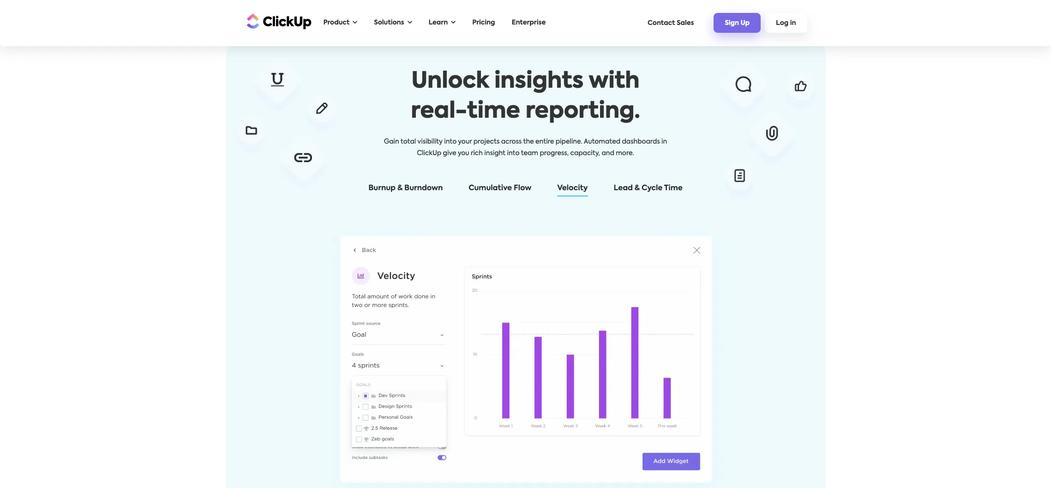 Task type: vqa. For each thing, say whether or not it's contained in the screenshot.
Forms to the right
no



Task type: describe. For each thing, give the bounding box(es) containing it.
unlock
[[412, 71, 489, 93]]

velocity
[[557, 185, 588, 192]]

your
[[458, 139, 472, 145]]

burnup & burndown button
[[359, 182, 452, 198]]

sales
[[677, 20, 694, 26]]

projects
[[474, 139, 500, 145]]

sign
[[725, 20, 739, 26]]

burnup
[[369, 185, 396, 192]]

log in link
[[765, 13, 807, 33]]

clickup
[[417, 150, 441, 157]]

cycle
[[642, 185, 663, 192]]

product button
[[319, 13, 362, 32]]

lead & cycle time button
[[605, 182, 692, 198]]

gain total visibility into your projects across the entire pipeline. automated dashboards in clickup give you rich insight into team progress, capacity, and more.
[[384, 139, 667, 157]]

learn
[[429, 19, 448, 26]]

team
[[521, 150, 538, 157]]

enterprise link
[[507, 13, 550, 32]]

cumulative flow
[[469, 185, 532, 192]]

& for cycle
[[635, 185, 640, 192]]

more.
[[616, 150, 634, 157]]

sign up button
[[714, 13, 761, 33]]

you
[[458, 150, 469, 157]]

unlock insights with real-time reporting.
[[411, 71, 640, 123]]

entire
[[536, 139, 554, 145]]

burndown
[[405, 185, 443, 192]]

time
[[467, 101, 520, 123]]

visibility
[[418, 139, 443, 145]]

rich
[[471, 150, 483, 157]]

automated
[[584, 139, 621, 145]]

flow
[[514, 185, 532, 192]]

pipeline.
[[556, 139, 583, 145]]

sign up
[[725, 20, 750, 26]]

log
[[776, 20, 789, 26]]

solutions button
[[369, 13, 417, 32]]

burnup & burndown
[[369, 185, 443, 192]]



Task type: locate. For each thing, give the bounding box(es) containing it.
time
[[664, 185, 683, 192]]

across
[[501, 139, 522, 145]]

into
[[444, 139, 457, 145], [507, 150, 520, 157]]

cumulative flow button
[[460, 182, 541, 198]]

0 horizontal spatial into
[[444, 139, 457, 145]]

and
[[602, 150, 614, 157]]

lead
[[614, 185, 633, 192]]

1 horizontal spatial in
[[790, 20, 796, 26]]

in
[[790, 20, 796, 26], [662, 139, 667, 145]]

contact sales
[[648, 20, 694, 26]]

with
[[589, 71, 640, 93]]

into down across
[[507, 150, 520, 157]]

& right "burnup"
[[397, 185, 403, 192]]

give
[[443, 150, 456, 157]]

in inside "link"
[[790, 20, 796, 26]]

solutions
[[374, 19, 404, 26]]

contact sales button
[[643, 15, 699, 31]]

1 vertical spatial into
[[507, 150, 520, 157]]

into up give on the top of page
[[444, 139, 457, 145]]

1 & from the left
[[397, 185, 403, 192]]

in right dashboards
[[662, 139, 667, 145]]

tab list
[[253, 182, 798, 198]]

cumulative
[[469, 185, 512, 192]]

the
[[523, 139, 534, 145]]

insight
[[485, 150, 506, 157]]

0 vertical spatial into
[[444, 139, 457, 145]]

clickup image
[[244, 12, 311, 30]]

log in
[[776, 20, 796, 26]]

0 vertical spatial in
[[790, 20, 796, 26]]

gain
[[384, 139, 399, 145]]

lead & cycle time
[[614, 185, 683, 192]]

velocity button
[[548, 182, 597, 198]]

dashboards
[[622, 139, 660, 145]]

2 & from the left
[[635, 185, 640, 192]]

pricing
[[472, 19, 495, 26]]

0 horizontal spatial in
[[662, 139, 667, 145]]

pricing link
[[468, 13, 500, 32]]

reporting.
[[526, 101, 640, 123]]

tab list containing burnup & burndown
[[253, 182, 798, 198]]

up
[[741, 20, 750, 26]]

learn button
[[424, 13, 460, 32]]

0 horizontal spatial &
[[397, 185, 403, 192]]

product
[[323, 19, 350, 26]]

capacity,
[[570, 150, 600, 157]]

in inside gain total visibility into your projects across the entire pipeline. automated dashboards in clickup give you rich insight into team progress, capacity, and more.
[[662, 139, 667, 145]]

contact
[[648, 20, 675, 26]]

total
[[401, 139, 416, 145]]

1 horizontal spatial into
[[507, 150, 520, 157]]

insights
[[494, 71, 584, 93]]

&
[[397, 185, 403, 192], [635, 185, 640, 192]]

enterprise
[[512, 19, 546, 26]]

& for burndown
[[397, 185, 403, 192]]

progress,
[[540, 150, 569, 157]]

real-
[[411, 101, 467, 123]]

& right "lead"
[[635, 185, 640, 192]]

1 horizontal spatial &
[[635, 185, 640, 192]]

in right log
[[790, 20, 796, 26]]

1 vertical spatial in
[[662, 139, 667, 145]]

velocity chart (agile teams lp) image
[[320, 220, 731, 488]]



